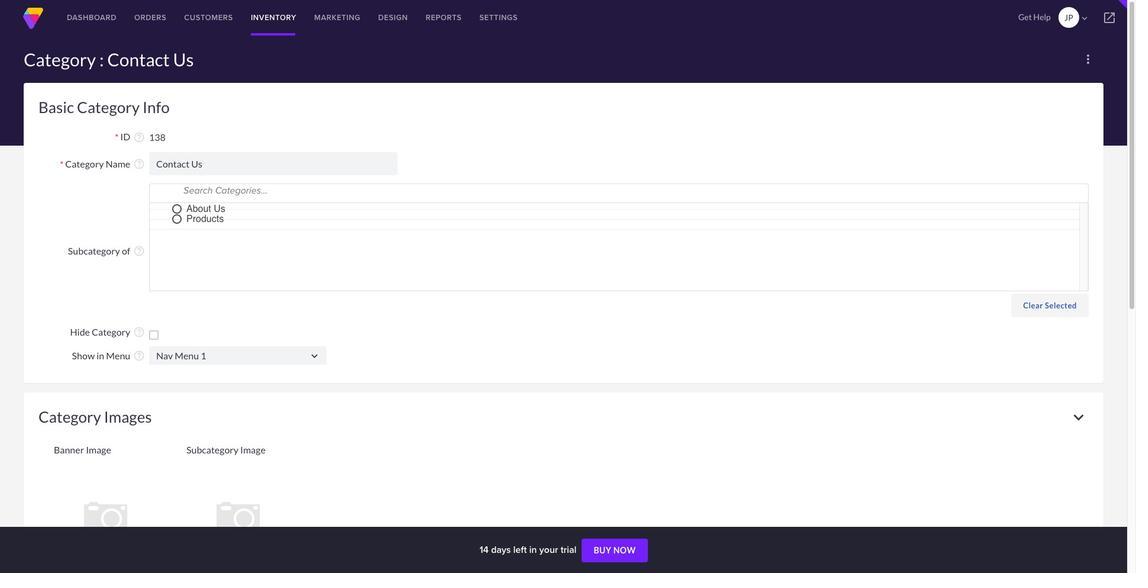 Task type: vqa. For each thing, say whether or not it's contained in the screenshot.
cancel Not Connected
no



Task type: locate. For each thing, give the bounding box(es) containing it.
1 image from the left
[[86, 444, 111, 455]]

0 horizontal spatial subcategory
[[68, 245, 120, 256]]

5 help_outline from the top
[[133, 350, 145, 362]]


[[1103, 11, 1117, 25]]

us right about
[[214, 204, 225, 214]]

trial
[[561, 543, 577, 556]]

help_outline right name
[[133, 158, 145, 170]]

4 help_outline from the top
[[133, 326, 145, 338]]

14
[[480, 543, 489, 556]]

0 vertical spatial in
[[97, 350, 104, 361]]

in
[[97, 350, 104, 361], [529, 543, 537, 556]]

1 help_outline from the top
[[133, 131, 145, 143]]

us
[[173, 49, 194, 70], [214, 204, 225, 214]]

get
[[1019, 12, 1032, 22]]

hide category help_outline
[[70, 326, 145, 338]]

None text field
[[149, 152, 398, 175], [149, 346, 327, 364], [149, 152, 398, 175], [149, 346, 327, 364]]

14 days left in your trial
[[480, 543, 579, 556]]

* id help_outline 138
[[115, 131, 166, 143]]

help_outline right menu
[[133, 350, 145, 362]]

images
[[104, 407, 152, 426]]

0 horizontal spatial image
[[86, 444, 111, 455]]

138
[[149, 132, 166, 143]]

help_outline inside the subcategory of help_outline
[[133, 245, 145, 257]]

help_outline inside hide category help_outline
[[133, 326, 145, 338]]

help_outline
[[133, 131, 145, 143], [133, 158, 145, 170], [133, 245, 145, 257], [133, 326, 145, 338], [133, 350, 145, 362]]

0 vertical spatial subcategory
[[68, 245, 120, 256]]

1 horizontal spatial us
[[214, 204, 225, 214]]

design
[[378, 12, 408, 23]]

category images
[[38, 407, 152, 426]]

category for hide category help_outline
[[92, 326, 130, 338]]

*
[[115, 132, 118, 142], [60, 159, 63, 169]]

help_outline inside show in menu help_outline
[[133, 350, 145, 362]]

reports
[[426, 12, 462, 23]]

2 help_outline from the top
[[133, 158, 145, 170]]

clear selected link
[[1012, 293, 1089, 317]]

in right left
[[529, 543, 537, 556]]

help_outline up show in menu help_outline
[[133, 326, 145, 338]]

about
[[186, 204, 211, 214]]

1 horizontal spatial *
[[115, 132, 118, 142]]

category inside * category name help_outline
[[65, 158, 104, 169]]

dashboard link
[[58, 0, 125, 36]]

0 horizontal spatial us
[[173, 49, 194, 70]]

category left ':'
[[24, 49, 96, 70]]

subcategory
[[68, 245, 120, 256], [186, 444, 239, 455]]

* inside the * id help_outline 138
[[115, 132, 118, 142]]

 link
[[1092, 0, 1128, 36]]

category up id
[[77, 98, 140, 117]]

basic category info
[[38, 98, 170, 117]]

clear selected
[[1024, 301, 1077, 310]]

1 vertical spatial subcategory
[[186, 444, 239, 455]]

3 help_outline from the top
[[133, 245, 145, 257]]

image
[[86, 444, 111, 455], [240, 444, 266, 455]]

subcategory image
[[186, 444, 266, 455]]

id
[[120, 131, 130, 142]]

category
[[24, 49, 96, 70], [77, 98, 140, 117], [65, 158, 104, 169], [92, 326, 130, 338], [38, 407, 101, 426]]

* category name help_outline
[[60, 158, 145, 170]]

0 vertical spatial *
[[115, 132, 118, 142]]

1 vertical spatial us
[[214, 204, 225, 214]]

2 image from the left
[[240, 444, 266, 455]]

help_outline inside the * id help_outline 138
[[133, 131, 145, 143]]

* for name
[[60, 159, 63, 169]]

now
[[614, 545, 636, 555]]

subcategory inside the subcategory of help_outline
[[68, 245, 120, 256]]

get help
[[1019, 12, 1051, 22]]

help_outline right id
[[133, 131, 145, 143]]

None text field
[[173, 184, 294, 197]]

* inside * category name help_outline
[[60, 159, 63, 169]]

category inside hide category help_outline
[[92, 326, 130, 338]]

0 horizontal spatial *
[[60, 159, 63, 169]]

1 vertical spatial in
[[529, 543, 537, 556]]


[[1080, 13, 1090, 24]]

of
[[122, 245, 130, 256]]

category up banner
[[38, 407, 101, 426]]

in right show
[[97, 350, 104, 361]]

banner image
[[54, 444, 111, 455]]

category for basic category info
[[77, 98, 140, 117]]

* left id
[[115, 132, 118, 142]]

more_vert button
[[1077, 47, 1101, 71]]

name
[[106, 158, 130, 169]]

buy
[[594, 545, 612, 555]]

inventory
[[251, 12, 297, 23]]

orders
[[134, 12, 167, 23]]

0 horizontal spatial in
[[97, 350, 104, 361]]

1 horizontal spatial subcategory
[[186, 444, 239, 455]]

1 horizontal spatial image
[[240, 444, 266, 455]]

banner
[[54, 444, 84, 455]]

help_outline right the of
[[133, 245, 145, 257]]

info
[[143, 98, 170, 117]]

category up show in menu help_outline
[[92, 326, 130, 338]]

1 vertical spatial *
[[60, 159, 63, 169]]

* left name
[[60, 159, 63, 169]]

us right contact
[[173, 49, 194, 70]]

category left name
[[65, 158, 104, 169]]



Task type: describe. For each thing, give the bounding box(es) containing it.
help_outline for * id help_outline 138
[[133, 131, 145, 143]]

left
[[514, 543, 527, 556]]

menu
[[106, 350, 130, 361]]

basic
[[38, 98, 74, 117]]

help_outline for hide category help_outline
[[133, 326, 145, 338]]

0 vertical spatial us
[[173, 49, 194, 70]]

jp
[[1065, 12, 1074, 22]]

buy now link
[[582, 539, 648, 562]]

help
[[1034, 12, 1051, 22]]

subcategory for subcategory image
[[186, 444, 239, 455]]

category for * category name help_outline
[[65, 158, 104, 169]]

subcategory of help_outline
[[68, 245, 145, 257]]

hide
[[70, 326, 90, 338]]

buy now
[[594, 545, 636, 555]]

clear
[[1024, 301, 1044, 310]]

image for banner image
[[86, 444, 111, 455]]

contact
[[107, 49, 170, 70]]

days
[[491, 543, 511, 556]]

about us
[[186, 204, 225, 214]]

in inside show in menu help_outline
[[97, 350, 104, 361]]

settings
[[480, 12, 518, 23]]

image for subcategory image
[[240, 444, 266, 455]]

category : contact us
[[24, 49, 194, 70]]

customers
[[184, 12, 233, 23]]

dashboard
[[67, 12, 117, 23]]

selected
[[1045, 301, 1077, 310]]

show
[[72, 350, 95, 361]]

your
[[540, 543, 558, 556]]

help_outline for subcategory of help_outline
[[133, 245, 145, 257]]

expand_more
[[1069, 407, 1089, 427]]

products
[[186, 214, 224, 224]]

more_vert
[[1082, 52, 1096, 66]]

1 horizontal spatial in
[[529, 543, 537, 556]]


[[308, 350, 321, 362]]

* for help_outline
[[115, 132, 118, 142]]

marketing
[[314, 12, 361, 23]]

:
[[99, 49, 104, 70]]

show in menu help_outline
[[72, 350, 145, 362]]

help_outline inside * category name help_outline
[[133, 158, 145, 170]]

subcategory for subcategory of help_outline
[[68, 245, 120, 256]]



